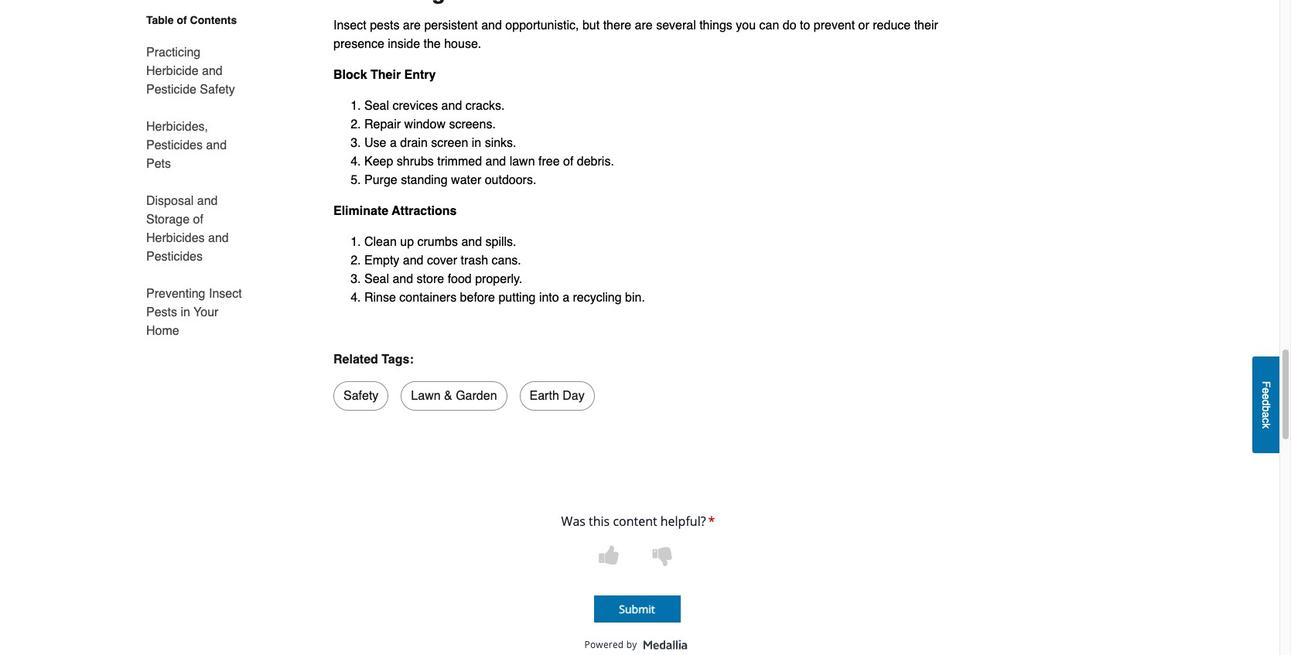 Task type: describe. For each thing, give the bounding box(es) containing it.
keep
[[364, 154, 393, 168]]

herbicides,
[[146, 120, 208, 134]]

before
[[460, 291, 495, 305]]

cans.
[[492, 254, 521, 267]]

disposal and storage of herbicides and pesticides
[[146, 194, 229, 264]]

and right herbicides
[[208, 231, 229, 245]]

and inside herbicides, pesticides and pets
[[206, 139, 227, 152]]

safety link
[[333, 381, 389, 411]]

contents
[[190, 14, 237, 26]]

2 e from the top
[[1260, 394, 1273, 400]]

b
[[1260, 406, 1273, 412]]

crevices
[[393, 99, 438, 113]]

block
[[333, 68, 367, 82]]

use
[[364, 136, 386, 150]]

pesticides inside herbicides, pesticides and pets
[[146, 139, 203, 152]]

recycling
[[573, 291, 622, 305]]

f e e d b a c k
[[1260, 381, 1273, 429]]

containers
[[400, 291, 457, 305]]

of inside seal crevices and cracks. repair window screens. use a drain screen in sinks. keep shrubs trimmed and lawn free of debris. purge standing water outdoors.
[[563, 154, 574, 168]]

your
[[194, 306, 219, 320]]

lawn & garden link
[[401, 381, 507, 411]]

entry
[[404, 68, 436, 82]]

putting
[[499, 291, 536, 305]]

herbicides, pesticides and pets link
[[146, 108, 244, 183]]

earth day link
[[520, 381, 595, 411]]

their
[[371, 68, 401, 82]]

empty
[[364, 254, 400, 267]]

window
[[404, 117, 446, 131]]

seal inside clean up crumbs and spills. empty and cover trash cans. seal and store food properly. rinse containers before putting into a recycling bin.
[[364, 272, 389, 286]]

up
[[400, 235, 414, 249]]

and down sinks. in the left top of the page
[[486, 154, 506, 168]]

safety inside practicing herbicide and pesticide safety
[[200, 83, 235, 97]]

tags:
[[382, 353, 414, 366]]

cracks.
[[466, 99, 505, 113]]

seal inside seal crevices and cracks. repair window screens. use a drain screen in sinks. keep shrubs trimmed and lawn free of debris. purge standing water outdoors.
[[364, 99, 389, 113]]

there
[[603, 18, 631, 32]]

related
[[333, 353, 378, 366]]

and left store
[[393, 272, 413, 286]]

insect pests are persistent and opportunistic, but there are several things you can do to prevent or reduce their presence inside the house.
[[333, 18, 938, 51]]

several
[[656, 18, 696, 32]]

presence
[[333, 37, 384, 51]]

and up the screens.
[[442, 99, 462, 113]]

opportunistic,
[[506, 18, 579, 32]]

repair
[[364, 117, 401, 131]]

and inside practicing herbicide and pesticide safety
[[202, 64, 223, 78]]

0 vertical spatial of
[[177, 14, 187, 26]]

table of contents
[[146, 14, 237, 26]]

disposal
[[146, 194, 194, 208]]

or
[[859, 18, 870, 32]]

of inside disposal and storage of herbicides and pesticides
[[193, 213, 203, 227]]

herbicides
[[146, 231, 205, 245]]

related tags:
[[333, 353, 414, 366]]

d
[[1260, 400, 1273, 406]]

shrubs
[[397, 154, 434, 168]]

can
[[759, 18, 779, 32]]

practicing
[[146, 46, 201, 60]]

home
[[146, 324, 179, 338]]

reduce
[[873, 18, 911, 32]]

screens.
[[449, 117, 496, 131]]

earth day
[[530, 389, 585, 403]]

rinse
[[364, 291, 396, 305]]

trash
[[461, 254, 488, 267]]

1 are from the left
[[403, 18, 421, 32]]

table
[[146, 14, 174, 26]]

herbicides, pesticides and pets
[[146, 120, 227, 171]]

standing
[[401, 173, 448, 187]]

things
[[700, 18, 733, 32]]

bin.
[[625, 291, 645, 305]]

1 e from the top
[[1260, 388, 1273, 394]]

a inside clean up crumbs and spills. empty and cover trash cans. seal and store food properly. rinse containers before putting into a recycling bin.
[[563, 291, 570, 305]]

preventing
[[146, 287, 205, 301]]



Task type: vqa. For each thing, say whether or not it's contained in the screenshot.
Trash
yes



Task type: locate. For each thing, give the bounding box(es) containing it.
lawn & garden
[[411, 389, 497, 403]]

c
[[1260, 418, 1273, 424]]

0 horizontal spatial insect
[[209, 287, 242, 301]]

purge
[[364, 173, 397, 187]]

0 vertical spatial insect
[[333, 18, 367, 32]]

store
[[417, 272, 444, 286]]

and
[[481, 18, 502, 32], [202, 64, 223, 78], [442, 99, 462, 113], [206, 139, 227, 152], [486, 154, 506, 168], [197, 194, 218, 208], [208, 231, 229, 245], [461, 235, 482, 249], [403, 254, 424, 267], [393, 272, 413, 286]]

1 horizontal spatial a
[[563, 291, 570, 305]]

drain
[[400, 136, 428, 150]]

lawn
[[510, 154, 535, 168]]

1 seal from the top
[[364, 99, 389, 113]]

clean
[[364, 235, 397, 249]]

e up b at the right
[[1260, 394, 1273, 400]]

in inside seal crevices and cracks. repair window screens. use a drain screen in sinks. keep shrubs trimmed and lawn free of debris. purge standing water outdoors.
[[472, 136, 481, 150]]

insect inside the insect pests are persistent and opportunistic, but there are several things you can do to prevent or reduce their presence inside the house.
[[333, 18, 367, 32]]

eliminate
[[333, 204, 389, 218]]

safety down 'related'
[[344, 389, 379, 403]]

of right free
[[563, 154, 574, 168]]

sinks.
[[485, 136, 517, 150]]

and down up at top
[[403, 254, 424, 267]]

cover
[[427, 254, 457, 267]]

preventing insect pests in your home link
[[146, 275, 244, 340]]

free
[[539, 154, 560, 168]]

e
[[1260, 388, 1273, 394], [1260, 394, 1273, 400]]

0 vertical spatial safety
[[200, 83, 235, 97]]

and up trash
[[461, 235, 482, 249]]

&
[[444, 389, 452, 403]]

0 horizontal spatial of
[[177, 14, 187, 26]]

pesticides down herbicides
[[146, 250, 203, 264]]

1 vertical spatial of
[[563, 154, 574, 168]]

prevent
[[814, 18, 855, 32]]

do
[[783, 18, 797, 32]]

of right table
[[177, 14, 187, 26]]

pets
[[146, 157, 171, 171]]

a right into
[[563, 291, 570, 305]]

2 vertical spatial a
[[1260, 412, 1273, 418]]

you
[[736, 18, 756, 32]]

seal crevices and cracks. repair window screens. use a drain screen in sinks. keep shrubs trimmed and lawn free of debris. purge standing water outdoors.
[[364, 99, 614, 187]]

e up d
[[1260, 388, 1273, 394]]

outdoors.
[[485, 173, 536, 187]]

0 horizontal spatial are
[[403, 18, 421, 32]]

0 horizontal spatial in
[[181, 306, 190, 320]]

2 seal from the top
[[364, 272, 389, 286]]

to
[[800, 18, 810, 32]]

0 horizontal spatial safety
[[200, 83, 235, 97]]

pesticides down herbicides,
[[146, 139, 203, 152]]

block their entry
[[333, 68, 436, 82]]

insect
[[333, 18, 367, 32], [209, 287, 242, 301]]

1 vertical spatial insect
[[209, 287, 242, 301]]

pests
[[370, 18, 400, 32]]

f e e d b a c k button
[[1253, 357, 1280, 454]]

debris.
[[577, 154, 614, 168]]

0 vertical spatial seal
[[364, 99, 389, 113]]

the
[[424, 37, 441, 51]]

crumbs
[[417, 235, 458, 249]]

properly.
[[475, 272, 523, 286]]

1 horizontal spatial safety
[[344, 389, 379, 403]]

insect inside "preventing insect pests in your home"
[[209, 287, 242, 301]]

water
[[451, 173, 481, 187]]

seal
[[364, 99, 389, 113], [364, 272, 389, 286]]

food
[[448, 272, 472, 286]]

herbicide
[[146, 64, 199, 78]]

clean up crumbs and spills. empty and cover trash cans. seal and store food properly. rinse containers before putting into a recycling bin.
[[364, 235, 645, 305]]

pesticide
[[146, 83, 196, 97]]

a up k
[[1260, 412, 1273, 418]]

a inside seal crevices and cracks. repair window screens. use a drain screen in sinks. keep shrubs trimmed and lawn free of debris. purge standing water outdoors.
[[390, 136, 397, 150]]

and right herbicide
[[202, 64, 223, 78]]

preventing insect pests in your home
[[146, 287, 242, 338]]

storage
[[146, 213, 190, 227]]

in left your
[[181, 306, 190, 320]]

f
[[1260, 381, 1273, 388]]

2 pesticides from the top
[[146, 250, 203, 264]]

insect up the presence
[[333, 18, 367, 32]]

1 vertical spatial in
[[181, 306, 190, 320]]

spills.
[[486, 235, 517, 249]]

1 horizontal spatial in
[[472, 136, 481, 150]]

pesticides inside disposal and storage of herbicides and pesticides
[[146, 250, 203, 264]]

seal up repair
[[364, 99, 389, 113]]

2 are from the left
[[635, 18, 653, 32]]

0 horizontal spatial a
[[390, 136, 397, 150]]

lawn
[[411, 389, 441, 403]]

k
[[1260, 424, 1273, 429]]

into
[[539, 291, 559, 305]]

practicing herbicide and pesticide safety link
[[146, 34, 244, 108]]

insect up your
[[209, 287, 242, 301]]

are up inside
[[403, 18, 421, 32]]

are
[[403, 18, 421, 32], [635, 18, 653, 32]]

garden
[[456, 389, 497, 403]]

safety
[[200, 83, 235, 97], [344, 389, 379, 403]]

persistent
[[424, 18, 478, 32]]

0 vertical spatial pesticides
[[146, 139, 203, 152]]

0 vertical spatial in
[[472, 136, 481, 150]]

a right use
[[390, 136, 397, 150]]

and down herbicides,
[[206, 139, 227, 152]]

1 vertical spatial pesticides
[[146, 250, 203, 264]]

attractions
[[392, 204, 457, 218]]

2 horizontal spatial of
[[563, 154, 574, 168]]

screen
[[431, 136, 468, 150]]

trimmed
[[437, 154, 482, 168]]

of
[[177, 14, 187, 26], [563, 154, 574, 168], [193, 213, 203, 227]]

in inside "preventing insect pests in your home"
[[181, 306, 190, 320]]

2 horizontal spatial a
[[1260, 412, 1273, 418]]

pesticides
[[146, 139, 203, 152], [146, 250, 203, 264]]

a
[[390, 136, 397, 150], [563, 291, 570, 305], [1260, 412, 1273, 418]]

table of contents element
[[128, 12, 244, 340]]

are right there
[[635, 18, 653, 32]]

0 vertical spatial a
[[390, 136, 397, 150]]

1 vertical spatial a
[[563, 291, 570, 305]]

1 horizontal spatial of
[[193, 213, 203, 227]]

day
[[563, 389, 585, 403]]

in down the screens.
[[472, 136, 481, 150]]

but
[[583, 18, 600, 32]]

eliminate attractions
[[333, 204, 457, 218]]

and up 'house.'
[[481, 18, 502, 32]]

and inside the insect pests are persistent and opportunistic, but there are several things you can do to prevent or reduce their presence inside the house.
[[481, 18, 502, 32]]

their
[[914, 18, 938, 32]]

inside
[[388, 37, 420, 51]]

practicing herbicide and pesticide safety
[[146, 46, 235, 97]]

seal up rinse
[[364, 272, 389, 286]]

earth
[[530, 389, 559, 403]]

1 vertical spatial safety
[[344, 389, 379, 403]]

safety right pesticide
[[200, 83, 235, 97]]

2 vertical spatial of
[[193, 213, 203, 227]]

of up herbicides
[[193, 213, 203, 227]]

1 pesticides from the top
[[146, 139, 203, 152]]

1 vertical spatial seal
[[364, 272, 389, 286]]

a inside button
[[1260, 412, 1273, 418]]

1 horizontal spatial are
[[635, 18, 653, 32]]

1 horizontal spatial insect
[[333, 18, 367, 32]]

house.
[[444, 37, 481, 51]]

disposal and storage of herbicides and pesticides link
[[146, 183, 244, 275]]

and right disposal
[[197, 194, 218, 208]]



